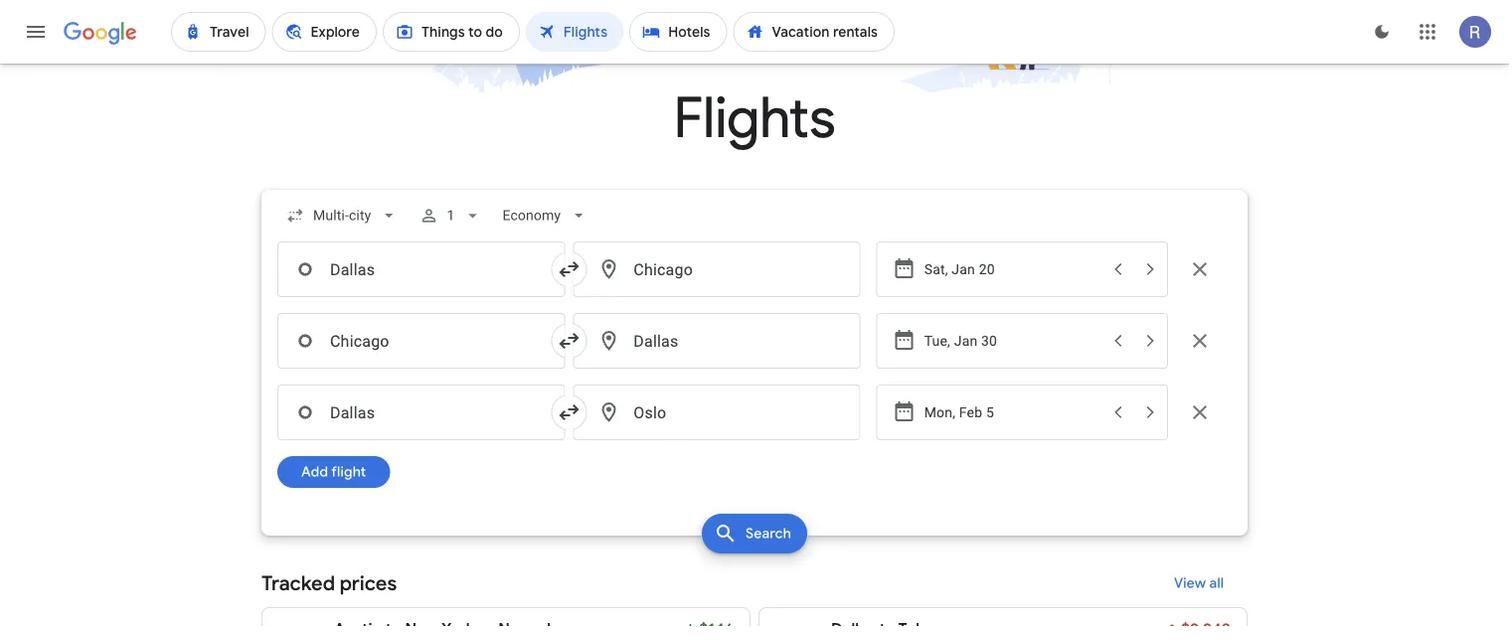 Task type: vqa. For each thing, say whether or not it's contained in the screenshot.
Bags popup button
no



Task type: locate. For each thing, give the bounding box(es) containing it.
2 departure text field from the top
[[925, 386, 1101, 440]]

Departure text field
[[925, 314, 1101, 368], [925, 386, 1101, 440]]

tracked prices
[[262, 571, 397, 596]]

change appearance image
[[1359, 8, 1406, 56]]

departure text field for 'remove flight from chicago to dallas on tue, jan 30' image
[[925, 314, 1101, 368]]

1 departure text field from the top
[[925, 314, 1101, 368]]

remove flight from dallas to chicago on sat, jan 20 image
[[1189, 258, 1213, 281]]

0 vertical spatial swap origin and destination. image
[[557, 329, 581, 353]]

search
[[746, 525, 792, 543]]

None text field
[[278, 242, 565, 297], [278, 313, 565, 369], [278, 242, 565, 297], [278, 313, 565, 369]]

remove flight from chicago to dallas on tue, jan 30 image
[[1189, 329, 1213, 353]]

None text field
[[573, 242, 861, 297], [573, 313, 861, 369], [278, 385, 565, 441], [573, 385, 861, 441], [573, 242, 861, 297], [573, 313, 861, 369], [278, 385, 565, 441], [573, 385, 861, 441]]

1 vertical spatial departure text field
[[925, 386, 1101, 440]]

swap origin and destination. image for departure text field for 'remove flight from chicago to dallas on tue, jan 30' image
[[557, 329, 581, 353]]

2 swap origin and destination. image from the top
[[557, 401, 581, 425]]

view
[[1175, 575, 1206, 593]]

1 swap origin and destination. image from the top
[[557, 329, 581, 353]]

1 vertical spatial swap origin and destination. image
[[557, 401, 581, 425]]

0 vertical spatial departure text field
[[925, 314, 1101, 368]]

Flight search field
[[246, 190, 1264, 560]]

1 button
[[411, 192, 491, 240]]

swap origin and destination. image
[[557, 329, 581, 353], [557, 401, 581, 425]]

1
[[447, 207, 455, 224]]

prices
[[340, 571, 397, 596]]

tracked prices region
[[262, 560, 1248, 628]]

all
[[1210, 575, 1224, 593]]

None field
[[278, 198, 407, 234], [495, 198, 597, 234], [278, 198, 407, 234], [495, 198, 597, 234]]



Task type: describe. For each thing, give the bounding box(es) containing it.
146 US dollars text field
[[700, 621, 734, 628]]

2249 US dollars text field
[[1182, 621, 1231, 628]]

flight
[[332, 464, 366, 481]]

view all
[[1175, 575, 1224, 593]]

tracked
[[262, 571, 335, 596]]

search button
[[702, 514, 808, 554]]

add
[[301, 464, 328, 481]]

Departure text field
[[925, 243, 1101, 296]]

remove flight from dallas to oslo on mon, feb 5 image
[[1189, 401, 1213, 425]]

swap origin and destination. image
[[557, 258, 581, 281]]

swap origin and destination. image for departure text field corresponding to 'remove flight from dallas to oslo on mon, feb 5' icon
[[557, 401, 581, 425]]

main menu image
[[24, 20, 48, 44]]

flights
[[674, 83, 836, 154]]

add flight
[[301, 464, 366, 481]]

departure text field for 'remove flight from dallas to oslo on mon, feb 5' icon
[[925, 386, 1101, 440]]

add flight button
[[278, 457, 390, 488]]



